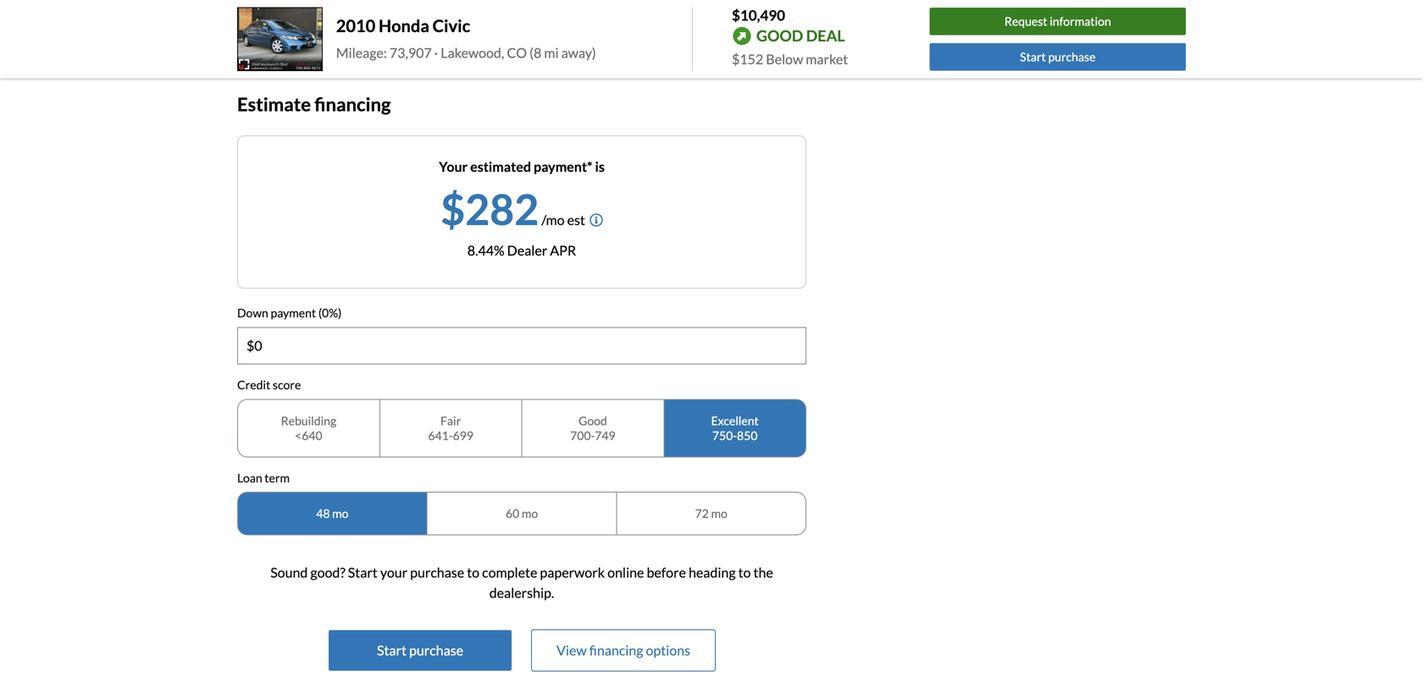 Task type: vqa. For each thing, say whether or not it's contained in the screenshot.
second in from the right
no



Task type: locate. For each thing, give the bounding box(es) containing it.
rebuilding
[[281, 414, 336, 428]]

0 vertical spatial start purchase button
[[930, 43, 1186, 71]]

your
[[380, 565, 407, 581]]

2 mo from the left
[[522, 507, 538, 521]]

mo for 60 mo
[[522, 507, 538, 521]]

3 mo from the left
[[711, 507, 727, 521]]

8.44% dealer apr
[[467, 242, 576, 259]]

honda
[[379, 16, 429, 36]]

start for bottommost start purchase button
[[377, 643, 407, 659]]

your estimated payment* is
[[439, 159, 605, 175]]

rebuilding <640
[[281, 414, 336, 443]]

dealer
[[507, 242, 547, 259]]

0 horizontal spatial financing
[[314, 93, 391, 115]]

co
[[507, 44, 527, 61]]

your
[[439, 159, 468, 175]]

financing inside button
[[589, 643, 643, 659]]

start for start purchase button to the right
[[1020, 50, 1046, 64]]

1 mo from the left
[[332, 507, 349, 521]]

good
[[579, 414, 607, 428]]

1 to from the left
[[467, 565, 480, 581]]

good 700-749
[[570, 414, 616, 443]]

start purchase button
[[930, 43, 1186, 71], [329, 631, 512, 671]]

1 vertical spatial purchase
[[410, 565, 464, 581]]

the
[[753, 565, 773, 581]]

financing right view
[[589, 643, 643, 659]]

request
[[1005, 14, 1047, 29]]

$282 /mo est
[[441, 184, 585, 234]]

699
[[453, 428, 473, 443]]

$152
[[732, 51, 763, 67]]

vehicle.
[[539, 26, 578, 40]]

start purchase
[[1020, 50, 1096, 64], [377, 643, 463, 659]]

48
[[316, 507, 330, 521]]

sound
[[270, 565, 308, 581]]

Down payment (0%) text field
[[238, 328, 806, 364]]

0 horizontal spatial mo
[[332, 507, 349, 521]]

mileage:
[[336, 44, 387, 61]]

start purchase button down your
[[329, 631, 512, 671]]

mo for 48 mo
[[332, 507, 349, 521]]

start purchase down your
[[377, 643, 463, 659]]

2010 honda civic mileage: 73,907 · lakewood, co (8 mi away)
[[336, 16, 596, 61]]

<640
[[295, 428, 322, 443]]

financing for view
[[589, 643, 643, 659]]

2 horizontal spatial mo
[[711, 507, 727, 521]]

0 vertical spatial purchase
[[1048, 50, 1096, 64]]

1 vertical spatial financing
[[589, 643, 643, 659]]

mo
[[332, 507, 349, 521], [522, 507, 538, 521], [711, 507, 727, 521]]

apr
[[550, 242, 576, 259]]

start down request
[[1020, 50, 1046, 64]]

purchase inside sound good? start your purchase to complete paperwork online before heading to the dealership.
[[410, 565, 464, 581]]

purchase
[[1048, 50, 1096, 64], [410, 565, 464, 581], [409, 643, 463, 659]]

8.44%
[[467, 242, 505, 259]]

fair 641-699
[[428, 414, 473, 443]]

start down your
[[377, 643, 407, 659]]

mo for 72 mo
[[711, 507, 727, 521]]

$152 below market
[[732, 51, 848, 67]]

term
[[265, 471, 290, 485]]

0 vertical spatial start
[[1020, 50, 1046, 64]]

start
[[1020, 50, 1046, 64], [348, 565, 378, 581], [377, 643, 407, 659]]

financing for estimate
[[314, 93, 391, 115]]

online
[[607, 565, 644, 581]]

loan
[[237, 471, 262, 485]]

0 horizontal spatial start purchase
[[377, 643, 463, 659]]

start left your
[[348, 565, 378, 581]]

start purchase down "request information" button
[[1020, 50, 1096, 64]]

view
[[557, 643, 587, 659]]

1 horizontal spatial start purchase
[[1020, 50, 1096, 64]]

dealership.
[[489, 585, 554, 601]]

to left complete
[[467, 565, 480, 581]]

mo right 60
[[522, 507, 538, 521]]

1 vertical spatial start purchase
[[377, 643, 463, 659]]

deal
[[806, 26, 845, 45]]

history
[[266, 26, 303, 40]]

/mo
[[541, 212, 565, 228]]

60 mo
[[506, 507, 538, 521]]

2 vertical spatial start
[[377, 643, 407, 659]]

credit score
[[237, 378, 301, 392]]

this
[[518, 26, 537, 40]]

civic
[[433, 16, 470, 36]]

2 vertical spatial purchase
[[409, 643, 463, 659]]

mo right 48
[[332, 507, 349, 521]]

complete
[[482, 565, 537, 581]]

financing
[[314, 93, 391, 115], [589, 643, 643, 659]]

excellent
[[711, 414, 759, 428]]

view financing options button
[[532, 631, 715, 671]]

prices
[[360, 26, 392, 40]]

1 vertical spatial start
[[348, 565, 378, 581]]

0 horizontal spatial to
[[467, 565, 480, 581]]

start purchase button down "request information" button
[[930, 43, 1186, 71]]

financing down mileage:
[[314, 93, 391, 115]]

60
[[506, 507, 519, 521]]

2010 honda civic image
[[237, 7, 323, 71]]

info circle image
[[589, 214, 603, 227]]

on
[[432, 26, 445, 40]]

1 horizontal spatial to
[[738, 565, 751, 581]]

mi
[[544, 44, 559, 61]]

0 horizontal spatial start purchase button
[[329, 631, 512, 671]]

1 horizontal spatial financing
[[589, 643, 643, 659]]

price
[[237, 26, 264, 40]]

1 horizontal spatial mo
[[522, 507, 538, 521]]

mo right 72
[[711, 507, 727, 521]]

to
[[467, 565, 480, 581], [738, 565, 751, 581]]

comprises
[[305, 26, 358, 40]]

0 vertical spatial financing
[[314, 93, 391, 115]]

to left the
[[738, 565, 751, 581]]



Task type: describe. For each thing, give the bounding box(es) containing it.
0 vertical spatial start purchase
[[1020, 50, 1096, 64]]

good deal
[[756, 26, 845, 45]]

749
[[595, 428, 616, 443]]

estimate financing
[[237, 93, 391, 115]]

request information
[[1005, 14, 1111, 29]]

2010
[[336, 16, 375, 36]]

good
[[756, 26, 803, 45]]

(8
[[530, 44, 541, 61]]

1 horizontal spatial start purchase button
[[930, 43, 1186, 71]]

market
[[806, 51, 848, 67]]

est
[[567, 212, 585, 228]]

start inside sound good? start your purchase to complete paperwork online before heading to the dealership.
[[348, 565, 378, 581]]

·
[[434, 44, 438, 61]]

before
[[647, 565, 686, 581]]

posted
[[394, 26, 429, 40]]

estimate
[[237, 93, 311, 115]]

$282
[[441, 184, 539, 234]]

estimated
[[470, 159, 531, 175]]

credit
[[237, 378, 270, 392]]

$10,490
[[732, 6, 785, 24]]

heading
[[689, 565, 736, 581]]

loan term
[[237, 471, 290, 485]]

down
[[237, 306, 268, 320]]

641-
[[428, 428, 453, 443]]

(0%)
[[318, 306, 342, 320]]

73,907
[[390, 44, 432, 61]]

excellent 750-850
[[711, 414, 759, 443]]

good?
[[310, 565, 345, 581]]

72 mo
[[695, 507, 727, 521]]

48 mo
[[316, 507, 349, 521]]

information
[[1050, 14, 1111, 29]]

cargurus
[[447, 26, 498, 40]]

850
[[737, 428, 758, 443]]

paperwork
[[540, 565, 605, 581]]

sound good? start your purchase to complete paperwork online before heading to the dealership.
[[270, 565, 773, 601]]

options
[[646, 643, 690, 659]]

away)
[[561, 44, 596, 61]]

score
[[273, 378, 301, 392]]

payment*
[[534, 159, 592, 175]]

750-
[[712, 428, 737, 443]]

view financing options
[[557, 643, 690, 659]]

is
[[595, 159, 605, 175]]

for
[[500, 26, 515, 40]]

payment
[[271, 306, 316, 320]]

below
[[766, 51, 803, 67]]

request information button
[[930, 8, 1186, 35]]

fair
[[440, 414, 461, 428]]

1 vertical spatial start purchase button
[[329, 631, 512, 671]]

lakewood,
[[441, 44, 504, 61]]

700-
[[570, 428, 595, 443]]

2 to from the left
[[738, 565, 751, 581]]

72
[[695, 507, 709, 521]]

price history comprises prices posted on cargurus for this vehicle.
[[237, 26, 578, 40]]

down payment (0%)
[[237, 306, 342, 320]]



